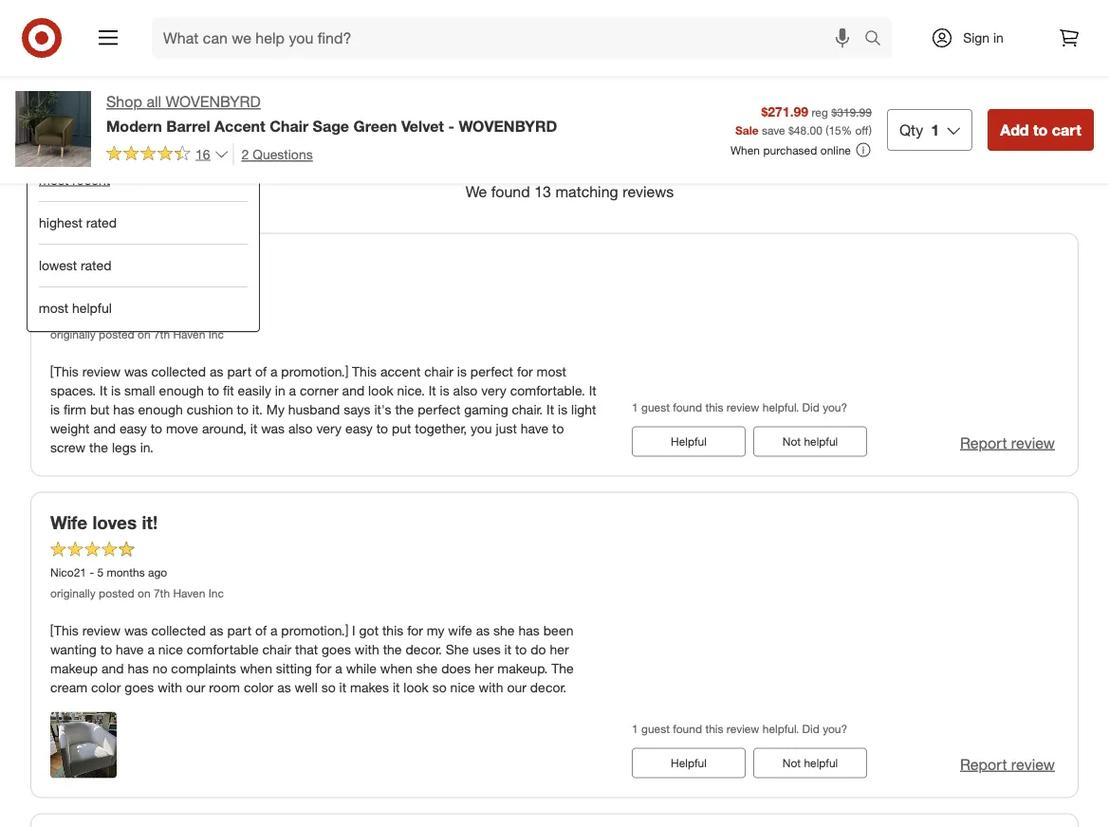 Task type: locate. For each thing, give the bounding box(es) containing it.
wife loves it!
[[50, 512, 158, 534]]

[this inside [this review was collected as part of a promotion.] i got this for my wife as she has been wanting to have a nice comfortable chair that goes with the decor. she uses it to do her makeup and has no complaints when sitting for a while when she does her makeup. the cream color goes with our room color as well so it makes it look so nice with our decor.
[[50, 622, 79, 639]]

rated
[[86, 215, 117, 231], [81, 257, 112, 274]]

has right but
[[113, 401, 134, 418]]

enough down small at top
[[138, 401, 183, 418]]

1 report review from the top
[[960, 434, 1055, 453]]

was for wife loves it!
[[124, 622, 148, 639]]

on inside ajfish06 - 5 months ago originally posted on 7th haven inc
[[138, 327, 150, 341]]

has left no
[[128, 660, 149, 677]]

posted for ajfish06
[[99, 327, 134, 341]]

most down "shop" at the left of the page
[[94, 112, 130, 131]]

originally for nico21
[[50, 586, 96, 601]]

2 on from the top
[[138, 586, 150, 601]]

2 [this from the top
[[50, 622, 79, 639]]

1 vertical spatial look
[[404, 679, 429, 696]]

of for wife loves it!
[[255, 622, 267, 639]]

i
[[352, 622, 356, 639]]

1 vertical spatial nice
[[450, 679, 475, 696]]

and down but
[[93, 420, 116, 437]]

inc inside ajfish06 - 5 months ago originally posted on 7th haven inc
[[208, 327, 224, 341]]

verified
[[953, 123, 1004, 142]]

guest for very comfortable
[[641, 400, 670, 414]]

1 vertical spatial report
[[960, 756, 1007, 774]]

most recent
[[39, 172, 110, 188]]

review
[[82, 363, 121, 380], [727, 400, 760, 414], [1011, 434, 1055, 453], [82, 622, 121, 639], [727, 722, 760, 736], [1011, 756, 1055, 774]]

7th
[[154, 327, 170, 341], [154, 586, 170, 601]]

2 report from the top
[[960, 756, 1007, 774]]

is left small at top
[[111, 382, 121, 399]]

2 1 guest found this review helpful. did you? from the top
[[632, 722, 847, 736]]

was down nico21 - 5 months ago originally posted on 7th haven inc
[[124, 622, 148, 639]]

part for wife loves it!
[[227, 622, 251, 639]]

decor. down my
[[406, 641, 442, 658]]

comfortable
[[93, 253, 198, 275], [187, 641, 259, 658]]

1 vertical spatial also
[[288, 420, 313, 437]]

so down does
[[432, 679, 447, 696]]

0 vertical spatial of
[[255, 363, 267, 380]]

months
[[111, 307, 149, 321], [107, 566, 145, 580]]

1 so from the left
[[321, 679, 336, 696]]

2 7th from the top
[[154, 586, 170, 601]]

1 vertical spatial have
[[116, 641, 144, 658]]

2 questions link
[[233, 143, 313, 165]]

matching
[[555, 183, 618, 201]]

guest for wife loves it!
[[641, 722, 670, 736]]

have down chair.
[[521, 420, 549, 437]]

reg
[[812, 105, 828, 119]]

2 you? from the top
[[823, 722, 847, 736]]

2 vertical spatial 1
[[632, 722, 638, 736]]

when up "room"
[[240, 660, 272, 677]]

is left firm
[[50, 401, 60, 418]]

1 horizontal spatial look
[[404, 679, 429, 696]]

helpful button for wife loves it!
[[632, 749, 746, 779]]

to left fit
[[208, 382, 219, 399]]

look right makes
[[404, 679, 429, 696]]

add
[[1000, 120, 1029, 139]]

in right sign
[[993, 29, 1004, 46]]

0 horizontal spatial very
[[316, 420, 342, 437]]

wife
[[50, 512, 88, 534]]

1 report from the top
[[960, 434, 1007, 453]]

2 vertical spatial this
[[705, 722, 724, 736]]

2 horizontal spatial with
[[479, 679, 503, 696]]

chair inside [this review was collected as part of a promotion.] this accent chair is perfect for most spaces. it is small enough to fit easily in a corner and look nice. it is also very comfortable. it is firm but has enough cushion to it. my husband says it's the perfect gaming chair. it is light weight and easy to move around, it was also very easy to put together, you just have to screw the legs in.
[[424, 363, 454, 380]]

for down that
[[316, 660, 332, 677]]

0 vertical spatial collected
[[151, 363, 206, 380]]

1 vertical spatial helpful button
[[632, 749, 746, 779]]

inc inside nico21 - 5 months ago originally posted on 7th haven inc
[[208, 586, 224, 601]]

also
[[453, 382, 478, 399], [288, 420, 313, 437]]

to left do
[[515, 641, 527, 658]]

1 guest found this review helpful. did you? for very comfortable
[[632, 400, 847, 414]]

- for nico21 - 5 months ago originally posted on 7th haven inc
[[90, 566, 94, 580]]

nice
[[158, 641, 183, 658], [450, 679, 475, 696]]

1 horizontal spatial so
[[432, 679, 447, 696]]

image of modern barrel accent chair sage green velvet - wovenbyrd image
[[15, 91, 91, 167]]

[this inside [this review was collected as part of a promotion.] this accent chair is perfect for most spaces. it is small enough to fit easily in a corner and look nice. it is also very comfortable. it is firm but has enough cushion to it. my husband says it's the perfect gaming chair. it is light weight and easy to move around, it was also very easy to put together, you just have to screw the legs in.
[[50, 363, 79, 380]]

1 horizontal spatial when
[[380, 660, 413, 677]]

1 vertical spatial helpful.
[[763, 722, 799, 736]]

0 vertical spatial 5
[[102, 307, 108, 321]]

collected
[[151, 363, 206, 380], [151, 622, 206, 639]]

1 vertical spatial her
[[475, 660, 494, 677]]

2 haven from the top
[[173, 586, 205, 601]]

she left does
[[416, 660, 438, 677]]

originally inside nico21 - 5 months ago originally posted on 7th haven inc
[[50, 586, 96, 601]]

1 vertical spatial was
[[261, 420, 285, 437]]

0 horizontal spatial decor.
[[406, 641, 442, 658]]

perfect up 'gaming'
[[470, 363, 513, 380]]

not for very comfortable
[[783, 435, 801, 449]]

0 vertical spatial wovenbyrd
[[166, 93, 261, 111]]

this for very comfortable
[[705, 400, 724, 414]]

posted inside ajfish06 - 5 months ago originally posted on 7th haven inc
[[99, 327, 134, 341]]

2 report review button from the top
[[960, 754, 1055, 776]]

0 vertical spatial guest
[[641, 400, 670, 414]]

0 vertical spatial 1 guest found this review helpful. did you?
[[632, 400, 847, 414]]

haven up cushion
[[173, 327, 205, 341]]

haven up the complaints
[[173, 586, 205, 601]]

move
[[166, 420, 198, 437]]

she
[[493, 622, 515, 639], [416, 660, 438, 677]]

0 horizontal spatial for
[[316, 660, 332, 677]]

1 vertical spatial -
[[94, 307, 98, 321]]

of
[[255, 363, 267, 380], [255, 622, 267, 639]]

[this up the wanting at the bottom
[[50, 622, 79, 639]]

0 horizontal spatial her
[[475, 660, 494, 677]]

of inside [this review was collected as part of a promotion.] this accent chair is perfect for most spaces. it is small enough to fit easily in a corner and look nice. it is also very comfortable. it is firm but has enough cushion to it. my husband says it's the perfect gaming chair. it is light weight and easy to move around, it was also very easy to put together, you just have to screw the legs in.
[[255, 363, 267, 380]]

2 not helpful button from the top
[[753, 749, 867, 779]]

so right well
[[321, 679, 336, 696]]

2 posted from the top
[[99, 586, 134, 601]]

2 not from the top
[[783, 757, 801, 771]]

collected inside [this review was collected as part of a promotion.] i got this for my wife as she has been wanting to have a nice comfortable chair that goes with the decor. she uses it to do her makeup and has no complaints when sitting for a while when she does her makeup. the cream color goes with our room color as well so it makes it look so nice with our decor.
[[151, 622, 206, 639]]

decor.
[[406, 641, 442, 658], [530, 679, 567, 696]]

0 vertical spatial 7th
[[154, 327, 170, 341]]

part inside [this review was collected as part of a promotion.] this accent chair is perfect for most spaces. it is small enough to fit easily in a corner and look nice. it is also very comfortable. it is firm but has enough cushion to it. my husband says it's the perfect gaming chair. it is light weight and easy to move around, it was also very easy to put together, you just have to screw the legs in.
[[227, 363, 251, 380]]

haven for nico21 - 5 months ago originally posted on 7th haven inc
[[173, 586, 205, 601]]

0 vertical spatial months
[[111, 307, 149, 321]]

2 helpful from the top
[[671, 757, 707, 771]]

comfortable inside [this review was collected as part of a promotion.] i got this for my wife as she has been wanting to have a nice comfortable chair that goes with the decor. she uses it to do her makeup and has no complaints when sitting for a while when she does her makeup. the cream color goes with our room color as well so it makes it look so nice with our decor.
[[187, 641, 259, 658]]

her down uses
[[475, 660, 494, 677]]

1 horizontal spatial chair
[[424, 363, 454, 380]]

part inside [this review was collected as part of a promotion.] i got this for my wife as she has been wanting to have a nice comfortable chair that goes with the decor. she uses it to do her makeup and has no complaints when sitting for a while when she does her makeup. the cream color goes with our room color as well so it makes it look so nice with our decor.
[[227, 622, 251, 639]]

5 inside ajfish06 - 5 months ago originally posted on 7th haven inc
[[102, 307, 108, 321]]

wovenbyrd up barrel
[[166, 93, 261, 111]]

1 horizontal spatial goes
[[322, 641, 351, 658]]

0 vertical spatial for
[[517, 363, 533, 380]]

2 guest from the top
[[641, 722, 670, 736]]

most up 'comfortable.'
[[537, 363, 566, 380]]

1 when from the left
[[240, 660, 272, 677]]

ago for nico21 - 5 months ago originally posted on 7th haven inc
[[148, 566, 167, 580]]

0 horizontal spatial goes
[[125, 679, 154, 696]]

enough up cushion
[[159, 382, 204, 399]]

1 horizontal spatial also
[[453, 382, 478, 399]]

very comfortable
[[50, 253, 198, 275]]

wovenbyrd
[[166, 93, 261, 111], [459, 117, 557, 135]]

it down it.
[[250, 420, 257, 437]]

originally down nico21
[[50, 586, 96, 601]]

nice up no
[[158, 641, 183, 658]]

search button
[[856, 17, 901, 63]]

posted inside nico21 - 5 months ago originally posted on 7th haven inc
[[99, 586, 134, 601]]

recent down all
[[134, 112, 181, 131]]

With photos checkbox
[[927, 98, 946, 117]]

1 vertical spatial you?
[[823, 722, 847, 736]]

is
[[457, 363, 467, 380], [111, 382, 121, 399], [440, 382, 450, 399], [50, 401, 60, 418], [558, 401, 568, 418]]

2 promotion.] from the top
[[281, 622, 348, 639]]

very down husband
[[316, 420, 342, 437]]

0 vertical spatial also
[[453, 382, 478, 399]]

she up uses
[[493, 622, 515, 639]]

2 collected from the top
[[151, 622, 206, 639]]

wovenbyrd up we
[[459, 117, 557, 135]]

color right "room"
[[244, 679, 274, 696]]

1 not helpful from the top
[[783, 435, 838, 449]]

- inside nico21 - 5 months ago originally posted on 7th haven inc
[[90, 566, 94, 580]]

0 vertical spatial you?
[[823, 400, 847, 414]]

also down husband
[[288, 420, 313, 437]]

a up easily
[[270, 363, 278, 380]]

corner
[[300, 382, 338, 399]]

makeup
[[50, 660, 98, 677]]

13
[[534, 183, 551, 201]]

0 horizontal spatial our
[[186, 679, 205, 696]]

most inside [this review was collected as part of a promotion.] this accent chair is perfect for most spaces. it is small enough to fit easily in a corner and look nice. it is also very comfortable. it is firm but has enough cushion to it. my husband says it's the perfect gaming chair. it is light weight and easy to move around, it was also very easy to put together, you just have to screw the legs in.
[[537, 363, 566, 380]]

she
[[446, 641, 469, 658]]

you? for wife loves it!
[[823, 722, 847, 736]]

highest rated link
[[39, 201, 248, 244]]

1 posted from the top
[[99, 327, 134, 341]]

1 guest found this review helpful. did you? for wife loves it!
[[632, 722, 847, 736]]

not helpful button
[[753, 427, 867, 457], [753, 749, 867, 779]]

1 [this from the top
[[50, 363, 79, 380]]

1 of from the top
[[255, 363, 267, 380]]

2 inc from the top
[[208, 586, 224, 601]]

comfortable up the complaints
[[187, 641, 259, 658]]

1 horizontal spatial perfect
[[470, 363, 513, 380]]

[this for wife
[[50, 622, 79, 639]]

0 vertical spatial posted
[[99, 327, 134, 341]]

also up 'gaming'
[[453, 382, 478, 399]]

1 report review button from the top
[[960, 433, 1055, 454]]

2 vertical spatial the
[[383, 641, 402, 658]]

to right add
[[1033, 120, 1048, 139]]

1
[[931, 120, 940, 139], [632, 400, 638, 414], [632, 722, 638, 736]]

has inside [this review was collected as part of a promotion.] this accent chair is perfect for most spaces. it is small enough to fit easily in a corner and look nice. it is also very comfortable. it is firm but has enough cushion to it. my husband says it's the perfect gaming chair. it is light weight and easy to move around, it was also very easy to put together, you just have to screw the legs in.
[[113, 401, 134, 418]]

in up my
[[275, 382, 285, 399]]

chair up nice.
[[424, 363, 454, 380]]

online
[[821, 143, 851, 157]]

1 vertical spatial enough
[[138, 401, 183, 418]]

ago inside nico21 - 5 months ago originally posted on 7th haven inc
[[148, 566, 167, 580]]

her down the been
[[550, 641, 569, 658]]

months down the very comfortable
[[111, 307, 149, 321]]

to inside button
[[1033, 120, 1048, 139]]

cushion
[[187, 401, 233, 418]]

- right nico21
[[90, 566, 94, 580]]

decor. down the
[[530, 679, 567, 696]]

2 did from the top
[[802, 722, 820, 736]]

1 vertical spatial 5
[[97, 566, 103, 580]]

0 vertical spatial -
[[448, 117, 454, 135]]

of inside [this review was collected as part of a promotion.] i got this for my wife as she has been wanting to have a nice comfortable chair that goes with the decor. she uses it to do her makeup and has no complaints when sitting for a while when she does her makeup. the cream color goes with our room color as well so it makes it look so nice with our decor.
[[255, 622, 267, 639]]

found
[[491, 183, 530, 201], [673, 400, 702, 414], [673, 722, 702, 736]]

7th down it!
[[154, 586, 170, 601]]

promotion.] inside [this review was collected as part of a promotion.] this accent chair is perfect for most spaces. it is small enough to fit easily in a corner and look nice. it is also very comfortable. it is firm but has enough cushion to it. my husband says it's the perfect gaming chair. it is light weight and easy to move around, it was also very easy to put together, you just have to screw the legs in.
[[281, 363, 348, 380]]

2 helpful. from the top
[[763, 722, 799, 736]]

1 haven from the top
[[173, 327, 205, 341]]

sign
[[963, 29, 990, 46]]

0 horizontal spatial easy
[[119, 420, 147, 437]]

0 vertical spatial nice
[[158, 641, 183, 658]]

2 part from the top
[[227, 622, 251, 639]]

originally inside ajfish06 - 5 months ago originally posted on 7th haven inc
[[50, 327, 96, 341]]

accent
[[380, 363, 421, 380]]

1 not from the top
[[783, 435, 801, 449]]

it.
[[252, 401, 263, 418]]

0 vertical spatial not
[[783, 435, 801, 449]]

1 easy from the left
[[119, 420, 147, 437]]

helpful
[[72, 300, 112, 317], [804, 435, 838, 449], [804, 757, 838, 771]]

legs
[[112, 439, 136, 456]]

inc up fit
[[208, 327, 224, 341]]

as up fit
[[210, 363, 224, 380]]

size
[[627, 16, 652, 32]]

2 vertical spatial and
[[101, 660, 124, 677]]

1 vertical spatial ago
[[148, 566, 167, 580]]

7th inside nico21 - 5 months ago originally posted on 7th haven inc
[[154, 586, 170, 601]]

and right the makeup
[[101, 660, 124, 677]]

part up fit
[[227, 363, 251, 380]]

0 vertical spatial was
[[124, 363, 148, 380]]

as inside [this review was collected as part of a promotion.] this accent chair is perfect for most spaces. it is small enough to fit easily in a corner and look nice. it is also very comfortable. it is firm but has enough cushion to it. my husband says it's the perfect gaming chair. it is light weight and easy to move around, it was also very easy to put together, you just have to screw the legs in.
[[210, 363, 224, 380]]

2 vertical spatial helpful
[[804, 757, 838, 771]]

1 on from the top
[[138, 327, 150, 341]]

1 1 guest found this review helpful. did you? from the top
[[632, 400, 847, 414]]

on for ajfish06
[[138, 327, 150, 341]]

1 guest from the top
[[641, 400, 670, 414]]

size button
[[608, 3, 672, 45]]

rated for highest rated
[[86, 215, 117, 231]]

questions
[[253, 146, 313, 162]]

nico21 - 5 months ago originally posted on 7th haven inc
[[50, 566, 224, 601]]

for left my
[[407, 622, 423, 639]]

1 7th from the top
[[154, 327, 170, 341]]

ago down it!
[[148, 566, 167, 580]]

1 collected from the top
[[151, 363, 206, 380]]

makeup.
[[498, 660, 548, 677]]

was inside [this review was collected as part of a promotion.] i got this for my wife as she has been wanting to have a nice comfortable chair that goes with the decor. she uses it to do her makeup and has no complaints when sitting for a while when she does her makeup. the cream color goes with our room color as well so it makes it look so nice with our decor.
[[124, 622, 148, 639]]

2 helpful button from the top
[[632, 749, 746, 779]]

posted for nico21
[[99, 586, 134, 601]]

found for wife loves it!
[[673, 722, 702, 736]]

months inside ajfish06 - 5 months ago originally posted on 7th haven inc
[[111, 307, 149, 321]]

0 vertical spatial haven
[[173, 327, 205, 341]]

1 vertical spatial 1
[[632, 400, 638, 414]]

all
[[146, 93, 161, 111]]

part up the complaints
[[227, 622, 251, 639]]

2 horizontal spatial for
[[517, 363, 533, 380]]

1 vertical spatial not helpful button
[[753, 749, 867, 779]]

collected for very comfortable
[[151, 363, 206, 380]]

report for wife loves it!
[[960, 756, 1007, 774]]

on
[[138, 327, 150, 341], [138, 586, 150, 601]]

search
[[856, 30, 901, 49]]

uses
[[473, 641, 501, 658]]

the inside [this review was collected as part of a promotion.] i got this for my wife as she has been wanting to have a nice comfortable chair that goes with the decor. she uses it to do her makeup and has no complaints when sitting for a while when she does her makeup. the cream color goes with our room color as well so it makes it look so nice with our decor.
[[383, 641, 402, 658]]

1 horizontal spatial wovenbyrd
[[459, 117, 557, 135]]

1 inc from the top
[[208, 327, 224, 341]]

ago inside ajfish06 - 5 months ago originally posted on 7th haven inc
[[152, 307, 172, 321]]

1 helpful button from the top
[[632, 427, 746, 457]]

1 helpful from the top
[[671, 435, 707, 449]]

look inside [this review was collected as part of a promotion.] this accent chair is perfect for most spaces. it is small enough to fit easily in a corner and look nice. it is also very comfortable. it is firm but has enough cushion to it. my husband says it's the perfect gaming chair. it is light weight and easy to move around, it was also very easy to put together, you just have to screw the legs in.
[[368, 382, 393, 399]]

1 vertical spatial haven
[[173, 586, 205, 601]]

rated right lowest
[[81, 257, 112, 274]]

1 not helpful button from the top
[[753, 427, 867, 457]]

on inside nico21 - 5 months ago originally posted on 7th haven inc
[[138, 586, 150, 601]]

so
[[321, 679, 336, 696], [432, 679, 447, 696]]

it right nice.
[[429, 382, 436, 399]]

a up no
[[147, 641, 155, 658]]

- inside ajfish06 - 5 months ago originally posted on 7th haven inc
[[94, 307, 98, 321]]

with photos
[[953, 98, 1035, 116]]

comfortable down the highest rated link
[[93, 253, 198, 275]]

the up 'put'
[[395, 401, 414, 418]]

haven inside nico21 - 5 months ago originally posted on 7th haven inc
[[173, 586, 205, 601]]

collected for wife loves it!
[[151, 622, 206, 639]]

it inside [this review was collected as part of a promotion.] this accent chair is perfect for most spaces. it is small enough to fit easily in a corner and look nice. it is also very comfortable. it is firm but has enough cushion to it. my husband says it's the perfect gaming chair. it is light weight and easy to move around, it was also very easy to put together, you just have to screw the legs in.
[[250, 420, 257, 437]]

promotion.] up that
[[281, 622, 348, 639]]

has for very comfortable
[[113, 401, 134, 418]]

review inside [this review was collected as part of a promotion.] this accent chair is perfect for most spaces. it is small enough to fit easily in a corner and look nice. it is also very comfortable. it is firm but has enough cushion to it. my husband says it's the perfect gaming chair. it is light weight and easy to move around, it was also very easy to put together, you just have to screw the legs in.
[[82, 363, 121, 380]]

1 horizontal spatial in
[[993, 29, 1004, 46]]

it right uses
[[504, 641, 512, 658]]

on up small at top
[[138, 327, 150, 341]]

shop all wovenbyrd modern barrel accent chair sage green velvet - wovenbyrd
[[106, 93, 557, 135]]

1 vertical spatial on
[[138, 586, 150, 601]]

1 vertical spatial has
[[518, 622, 540, 639]]

you?
[[823, 400, 847, 414], [823, 722, 847, 736]]

promotion.] inside [this review was collected as part of a promotion.] i got this for my wife as she has been wanting to have a nice comfortable chair that goes with the decor. she uses it to do her makeup and has no complaints when sitting for a while when she does her makeup. the cream color goes with our room color as well so it makes it look so nice with our decor.
[[281, 622, 348, 639]]

1 vertical spatial comfortable
[[187, 641, 259, 658]]

0 vertical spatial helpful button
[[632, 427, 746, 457]]

1 horizontal spatial nice
[[450, 679, 475, 696]]

recent up highest rated
[[72, 172, 110, 188]]

0 vertical spatial report review button
[[960, 433, 1055, 454]]

5 for nico21
[[97, 566, 103, 580]]

part
[[227, 363, 251, 380], [227, 622, 251, 639]]

add to cart button
[[988, 109, 1094, 151]]

inc up the complaints
[[208, 586, 224, 601]]

2 report review from the top
[[960, 756, 1055, 774]]

goes right that
[[322, 641, 351, 658]]

the
[[395, 401, 414, 418], [89, 439, 108, 456], [383, 641, 402, 658]]

1 you? from the top
[[823, 400, 847, 414]]

0 horizontal spatial have
[[116, 641, 144, 658]]

very up 'gaming'
[[481, 382, 506, 399]]

- right ajfish06
[[94, 307, 98, 321]]

1 vertical spatial did
[[802, 722, 820, 736]]

2 not helpful from the top
[[783, 757, 838, 771]]

our
[[186, 679, 205, 696], [507, 679, 527, 696]]

1 part from the top
[[227, 363, 251, 380]]

has for wife loves it!
[[128, 660, 149, 677]]

1 helpful. from the top
[[763, 400, 799, 414]]

5 inside nico21 - 5 months ago originally posted on 7th haven inc
[[97, 566, 103, 580]]

have right the wanting at the bottom
[[116, 641, 144, 658]]

haven
[[173, 327, 205, 341], [173, 586, 205, 601]]

$319.99
[[831, 105, 872, 119]]

collected up small at top
[[151, 363, 206, 380]]

highest rated
[[39, 215, 117, 231]]

purchases
[[1008, 123, 1079, 142]]

have
[[521, 420, 549, 437], [116, 641, 144, 658]]

0 vertical spatial this
[[705, 400, 724, 414]]

1 vertical spatial she
[[416, 660, 438, 677]]

and
[[342, 382, 365, 399], [93, 420, 116, 437], [101, 660, 124, 677]]

2 originally from the top
[[50, 586, 96, 601]]

color right cream
[[91, 679, 121, 696]]

helpful. for very comfortable
[[763, 400, 799, 414]]

report review
[[960, 434, 1055, 453], [960, 756, 1055, 774]]

1 horizontal spatial for
[[407, 622, 423, 639]]

nice down does
[[450, 679, 475, 696]]

haven inside ajfish06 - 5 months ago originally posted on 7th haven inc
[[173, 327, 205, 341]]

0 vertical spatial helpful
[[671, 435, 707, 449]]

collected inside [this review was collected as part of a promotion.] this accent chair is perfect for most spaces. it is small enough to fit easily in a corner and look nice. it is also very comfortable. it is firm but has enough cushion to it. my husband says it's the perfect gaming chair. it is light weight and easy to move around, it was also very easy to put together, you just have to screw the legs in.
[[151, 363, 206, 380]]

not helpful
[[783, 435, 838, 449], [783, 757, 838, 771]]

1 vertical spatial helpful
[[671, 757, 707, 771]]

2 of from the top
[[255, 622, 267, 639]]

you? for very comfortable
[[823, 400, 847, 414]]

to right the wanting at the bottom
[[100, 641, 112, 658]]

rated right highest
[[86, 215, 117, 231]]

was down my
[[261, 420, 285, 437]]

rated for lowest rated
[[81, 257, 112, 274]]

0 vertical spatial recent
[[134, 112, 181, 131]]

1 vertical spatial collected
[[151, 622, 206, 639]]

green
[[353, 117, 397, 135]]

we found 13 matching reviews
[[466, 183, 674, 201]]

months inside nico21 - 5 months ago originally posted on 7th haven inc
[[107, 566, 145, 580]]

0 horizontal spatial when
[[240, 660, 272, 677]]

1 horizontal spatial her
[[550, 641, 569, 658]]

helpful. for wife loves it!
[[763, 722, 799, 736]]

not helpful button for wife loves it!
[[753, 749, 867, 779]]

color button
[[683, 3, 754, 45]]

this
[[352, 363, 377, 380]]

7th up small at top
[[154, 327, 170, 341]]

0 vertical spatial enough
[[159, 382, 204, 399]]

collected up no
[[151, 622, 206, 639]]

- right the velvet
[[448, 117, 454, 135]]

is right nice.
[[440, 382, 450, 399]]

1 vertical spatial not
[[783, 757, 801, 771]]

7th inside ajfish06 - 5 months ago originally posted on 7th haven inc
[[154, 327, 170, 341]]

as up uses
[[476, 622, 490, 639]]

chair
[[270, 117, 309, 135]]

1 did from the top
[[802, 400, 820, 414]]

-
[[448, 117, 454, 135], [94, 307, 98, 321], [90, 566, 94, 580]]

0 vertical spatial report review
[[960, 434, 1055, 453]]

cream
[[50, 679, 88, 696]]

1 originally from the top
[[50, 327, 96, 341]]

together,
[[415, 420, 467, 437]]

perfect up together,
[[418, 401, 461, 418]]

1 horizontal spatial recent
[[134, 112, 181, 131]]

for up 'comfortable.'
[[517, 363, 533, 380]]

look up the it's
[[368, 382, 393, 399]]

originally
[[50, 327, 96, 341], [50, 586, 96, 601]]

ago down lowest rated link
[[152, 307, 172, 321]]

report
[[960, 434, 1007, 453], [960, 756, 1007, 774]]

[this up the 'spaces.'
[[50, 363, 79, 380]]

1 promotion.] from the top
[[281, 363, 348, 380]]

0 vertical spatial not helpful
[[783, 435, 838, 449]]

part for very comfortable
[[227, 363, 251, 380]]

the up makes
[[383, 641, 402, 658]]

room
[[209, 679, 240, 696]]

on down it!
[[138, 586, 150, 601]]

0 vertical spatial originally
[[50, 327, 96, 341]]

0 vertical spatial found
[[491, 183, 530, 201]]

- inside shop all wovenbyrd modern barrel accent chair sage green velvet - wovenbyrd
[[448, 117, 454, 135]]

0 vertical spatial not helpful button
[[753, 427, 867, 457]]

0 horizontal spatial recent
[[72, 172, 110, 188]]

promotion.] for wife loves it!
[[281, 622, 348, 639]]

with down no
[[158, 679, 182, 696]]

with down got
[[355, 641, 379, 658]]

months down loves at bottom left
[[107, 566, 145, 580]]

promotion.] up corner
[[281, 363, 348, 380]]

look
[[368, 382, 393, 399], [404, 679, 429, 696]]

0 vertical spatial ago
[[152, 307, 172, 321]]

0 horizontal spatial in
[[275, 382, 285, 399]]

fit
[[223, 382, 234, 399]]

this inside [this review was collected as part of a promotion.] i got this for my wife as she has been wanting to have a nice comfortable chair that goes with the decor. she uses it to do her makeup and has no complaints when sitting for a while when she does her makeup. the cream color goes with our room color as well so it makes it look so nice with our decor.
[[382, 622, 404, 639]]

easy up legs
[[119, 420, 147, 437]]

0 vertical spatial very
[[481, 382, 506, 399]]

1 vertical spatial found
[[673, 400, 702, 414]]

0 vertical spatial chair
[[424, 363, 454, 380]]



Task type: describe. For each thing, give the bounding box(es) containing it.
7th for nico21 - 5 months ago originally posted on 7th haven inc
[[154, 586, 170, 601]]

chair inside [this review was collected as part of a promotion.] i got this for my wife as she has been wanting to have a nice comfortable chair that goes with the decor. she uses it to do her makeup and has no complaints when sitting for a while when she does her makeup. the cream color goes with our room color as well so it makes it look so nice with our decor.
[[262, 641, 291, 658]]

well
[[295, 679, 318, 696]]

inc for nico21 - 5 months ago originally posted on 7th haven inc
[[208, 586, 224, 601]]

not for wife loves it!
[[783, 757, 801, 771]]

helpful for very comfortable
[[671, 435, 707, 449]]

0 vertical spatial the
[[395, 401, 414, 418]]

report review for wife loves it!
[[960, 756, 1055, 774]]

have inside [this review was collected as part of a promotion.] i got this for my wife as she has been wanting to have a nice comfortable chair that goes with the decor. she uses it to do her makeup and has no complaints when sitting for a while when she does her makeup. the cream color goes with our room color as well so it makes it look so nice with our decor.
[[116, 641, 144, 658]]

a up 'sitting'
[[270, 622, 278, 639]]

on for nico21
[[138, 586, 150, 601]]

0 vertical spatial in
[[993, 29, 1004, 46]]

light
[[571, 401, 596, 418]]

got
[[359, 622, 379, 639]]

by
[[74, 112, 90, 131]]

2 easy from the left
[[345, 420, 373, 437]]

0 horizontal spatial with
[[158, 679, 182, 696]]

this for wife loves it!
[[705, 722, 724, 736]]

$271.99
[[761, 103, 809, 119]]

1 vertical spatial and
[[93, 420, 116, 437]]

a left 'while' at the bottom left of page
[[335, 660, 342, 677]]

highest
[[39, 215, 82, 231]]

0 vertical spatial decor.
[[406, 641, 442, 658]]

modern
[[106, 117, 162, 135]]

to down 'comfortable.'
[[552, 420, 564, 437]]

originally for ajfish06
[[50, 327, 96, 341]]

- for ajfish06 - 5 months ago originally posted on 7th haven inc
[[94, 307, 98, 321]]

have inside [this review was collected as part of a promotion.] this accent chair is perfect for most spaces. it is small enough to fit easily in a corner and look nice. it is also very comfortable. it is firm but has enough cushion to it. my husband says it's the perfect gaming chair. it is light weight and easy to move around, it was also very easy to put together, you just have to screw the legs in.
[[521, 420, 549, 437]]

sign in
[[963, 29, 1004, 46]]

1 for wife loves it!
[[632, 722, 638, 736]]

0 vertical spatial helpful
[[72, 300, 112, 317]]

months for ajfish06
[[111, 307, 149, 321]]

5 for ajfish06
[[102, 307, 108, 321]]

comfort button
[[355, 3, 443, 45]]

inc for ajfish06 - 5 months ago originally posted on 7th haven inc
[[208, 327, 224, 341]]

and inside [this review was collected as part of a promotion.] i got this for my wife as she has been wanting to have a nice comfortable chair that goes with the decor. she uses it to do her makeup and has no complaints when sitting for a while when she does her makeup. the cream color goes with our room color as well so it makes it look so nice with our decor.
[[101, 660, 124, 677]]

just
[[496, 420, 517, 437]]

that
[[295, 641, 318, 658]]

sage
[[313, 117, 349, 135]]

easily
[[238, 382, 271, 399]]

wanting
[[50, 641, 97, 658]]

small
[[124, 382, 155, 399]]

report review button for very comfortable
[[960, 433, 1055, 454]]

2 our from the left
[[507, 679, 527, 696]]

[this for very
[[50, 363, 79, 380]]

not helpful button for very comfortable
[[753, 427, 867, 457]]

sale
[[735, 123, 759, 137]]

most down lowest
[[39, 300, 69, 317]]

as up the complaints
[[210, 622, 224, 639]]

lowest rated
[[39, 257, 112, 274]]

in inside [this review was collected as part of a promotion.] this accent chair is perfect for most spaces. it is small enough to fit easily in a corner and look nice. it is also very comfortable. it is firm but has enough cushion to it. my husband says it's the perfect gaming chair. it is light weight and easy to move around, it was also very easy to put together, you just have to screw the legs in.
[[275, 382, 285, 399]]

1 for very comfortable
[[632, 400, 638, 414]]

comfort
[[374, 16, 424, 32]]

0 horizontal spatial she
[[416, 660, 438, 677]]

helpful for wife loves it!
[[671, 757, 707, 771]]

%
[[841, 123, 852, 137]]

it down 'comfortable.'
[[547, 401, 554, 418]]

off
[[855, 123, 869, 137]]

report for very comfortable
[[960, 434, 1007, 453]]

a left corner
[[289, 382, 296, 399]]

1 color from the left
[[91, 679, 121, 696]]

sign in link
[[915, 17, 1033, 59]]

you
[[471, 420, 492, 437]]

husband
[[288, 401, 340, 418]]

been
[[543, 622, 574, 639]]

0 horizontal spatial wovenbyrd
[[166, 93, 261, 111]]

loves
[[93, 512, 137, 534]]

Verified purchases checkbox
[[927, 123, 946, 142]]

chair.
[[512, 401, 543, 418]]

48.00
[[794, 123, 823, 137]]

fit
[[563, 16, 577, 32]]

while
[[346, 660, 377, 677]]

0 vertical spatial and
[[342, 382, 365, 399]]

report review button for wife loves it!
[[960, 754, 1055, 776]]

velvet
[[401, 117, 444, 135]]

put
[[392, 420, 411, 437]]

photos
[[988, 98, 1035, 116]]

not helpful for wife loves it!
[[783, 757, 838, 771]]

as down 'sitting'
[[277, 679, 291, 696]]

for inside [this review was collected as part of a promotion.] this accent chair is perfect for most spaces. it is small enough to fit easily in a corner and look nice. it is also very comfortable. it is firm but has enough cushion to it. my husband says it's the perfect gaming chair. it is light weight and easy to move around, it was also very easy to put together, you just have to screw the legs in.
[[517, 363, 533, 380]]

to up in. at the left
[[151, 420, 162, 437]]

7th for ajfish06 - 5 months ago originally posted on 7th haven inc
[[154, 327, 170, 341]]

accent
[[215, 117, 265, 135]]

0 horizontal spatial also
[[288, 420, 313, 437]]

makes
[[350, 679, 389, 696]]

1 horizontal spatial with
[[355, 641, 379, 658]]

[this review was collected as part of a promotion.] i got this for my wife as she has been wanting to have a nice comfortable chair that goes with the decor. she uses it to do her makeup and has no complaints when sitting for a while when she does her makeup. the cream color goes with our room color as well so it makes it look so nice with our decor.
[[50, 622, 574, 696]]

to left it.
[[237, 401, 249, 418]]

$271.99 reg $319.99 sale save $ 48.00 ( 15 % off )
[[735, 103, 872, 137]]

very
[[50, 253, 88, 275]]

it!
[[142, 512, 158, 534]]

barrel
[[166, 117, 210, 135]]

)
[[869, 123, 872, 137]]

it's
[[374, 401, 391, 418]]

2 color from the left
[[244, 679, 274, 696]]

did for wife loves it!
[[802, 722, 820, 736]]

helpful for wife loves it!
[[804, 757, 838, 771]]

my
[[427, 622, 445, 639]]

did for very comfortable
[[802, 400, 820, 414]]

we
[[466, 183, 487, 201]]

of for very comfortable
[[255, 363, 267, 380]]

but
[[90, 401, 110, 418]]

2 when from the left
[[380, 660, 413, 677]]

it up but
[[100, 382, 107, 399]]

1 vertical spatial the
[[89, 439, 108, 456]]

sturdy button
[[454, 3, 532, 45]]

shop
[[106, 93, 142, 111]]

0 vertical spatial 1
[[931, 120, 940, 139]]

[this review was collected as part of a promotion.] this accent chair is perfect for most spaces. it is small enough to fit easily in a corner and look nice. it is also very comfortable. it is firm but has enough cushion to it. my husband says it's the perfect gaming chair. it is light weight and easy to move around, it was also very easy to put together, you just have to screw the legs in.
[[50, 363, 597, 456]]

2 so from the left
[[432, 679, 447, 696]]

helpful for very comfortable
[[804, 435, 838, 449]]

1 horizontal spatial decor.
[[530, 679, 567, 696]]

it down 'while' at the bottom left of page
[[339, 679, 346, 696]]

ajfish06
[[50, 307, 91, 321]]

most up highest
[[39, 172, 69, 188]]

1 vertical spatial for
[[407, 622, 423, 639]]

verified purchases
[[953, 123, 1079, 142]]

most helpful
[[39, 300, 112, 317]]

qty 1
[[899, 120, 940, 139]]

1 vertical spatial very
[[316, 420, 342, 437]]

promotion.] for very comfortable
[[281, 363, 348, 380]]

look inside [this review was collected as part of a promotion.] i got this for my wife as she has been wanting to have a nice comfortable chair that goes with the decor. she uses it to do her makeup and has no complaints when sitting for a while when she does her makeup. the cream color goes with our room color as well so it makes it look so nice with our decor.
[[404, 679, 429, 696]]

What can we help you find? suggestions appear below search field
[[152, 17, 869, 59]]

it up light
[[589, 382, 597, 399]]

gaming
[[464, 401, 508, 418]]

qty
[[899, 120, 924, 139]]

purchased
[[763, 143, 817, 157]]

was for very comfortable
[[124, 363, 148, 380]]

0 vertical spatial comfortable
[[93, 253, 198, 275]]

not helpful for very comfortable
[[783, 435, 838, 449]]

guest review image 1 of 1, zoom in image
[[50, 713, 117, 779]]

0 vertical spatial goes
[[322, 641, 351, 658]]

(
[[826, 123, 829, 137]]

is left light
[[558, 401, 568, 418]]

15
[[829, 123, 841, 137]]

complaints
[[171, 660, 236, 677]]

around,
[[202, 420, 247, 437]]

says
[[344, 401, 371, 418]]

helpful button for very comfortable
[[632, 427, 746, 457]]

report review for very comfortable
[[960, 434, 1055, 453]]

sturdy
[[474, 16, 512, 32]]

1 vertical spatial recent
[[72, 172, 110, 188]]

1 our from the left
[[186, 679, 205, 696]]

in.
[[140, 439, 154, 456]]

2
[[242, 146, 249, 162]]

spaces.
[[50, 382, 96, 399]]

1 vertical spatial wovenbyrd
[[459, 117, 557, 135]]

2 vertical spatial for
[[316, 660, 332, 677]]

1 horizontal spatial she
[[493, 622, 515, 639]]

1 vertical spatial perfect
[[418, 401, 461, 418]]

cart
[[1052, 120, 1082, 139]]

$
[[788, 123, 794, 137]]

when purchased online
[[731, 143, 851, 157]]

review inside [this review was collected as part of a promotion.] i got this for my wife as she has been wanting to have a nice comfortable chair that goes with the decor. she uses it to do her makeup and has no complaints when sitting for a while when she does her makeup. the cream color goes with our room color as well so it makes it look so nice with our decor.
[[82, 622, 121, 639]]

most helpful link
[[39, 287, 248, 330]]

color
[[703, 16, 735, 32]]

sort by most recent
[[43, 112, 181, 131]]

ago for ajfish06 - 5 months ago originally posted on 7th haven inc
[[152, 307, 172, 321]]

found for very comfortable
[[673, 400, 702, 414]]

my
[[266, 401, 285, 418]]

to down the it's
[[376, 420, 388, 437]]

it right makes
[[393, 679, 400, 696]]

haven for ajfish06 - 5 months ago originally posted on 7th haven inc
[[173, 327, 205, 341]]

firm
[[64, 401, 86, 418]]

ajfish06 - 5 months ago originally posted on 7th haven inc
[[50, 307, 224, 341]]

is up 'gaming'
[[457, 363, 467, 380]]

months for nico21
[[107, 566, 145, 580]]



Task type: vqa. For each thing, say whether or not it's contained in the screenshot.
topmost WAS
yes



